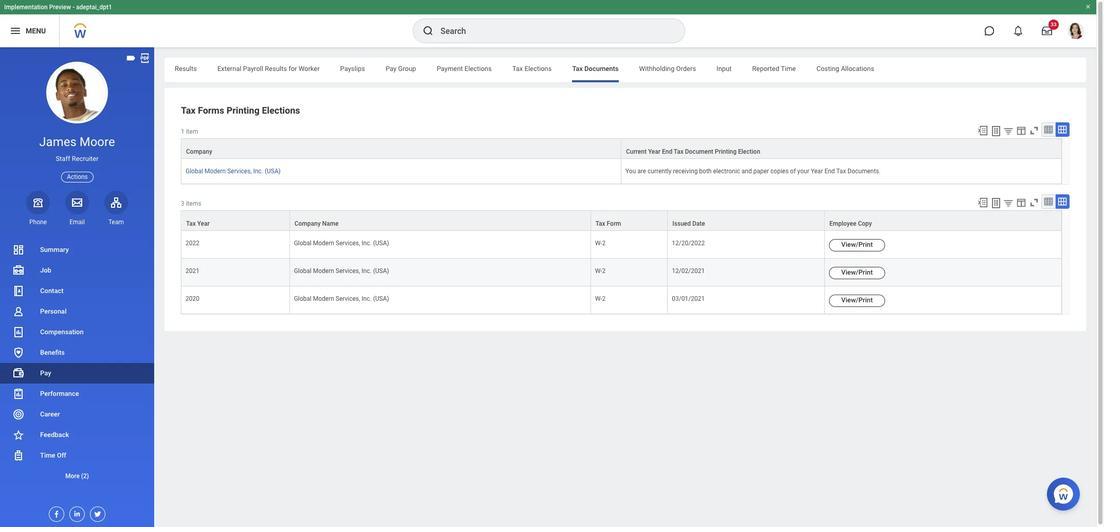 Task type: vqa. For each thing, say whether or not it's contained in the screenshot.
configure IMAGE
no



Task type: locate. For each thing, give the bounding box(es) containing it.
3 view/print row from the top
[[181, 287, 1062, 314]]

row containing company
[[181, 138, 1062, 159]]

list
[[0, 240, 154, 486]]

payroll
[[243, 65, 263, 73]]

of
[[791, 168, 796, 175]]

global modern services, inc. (usa) for 12/20/2022
[[294, 240, 389, 247]]

tax left "document"
[[674, 148, 684, 155]]

1 w- from the top
[[595, 240, 602, 247]]

3 w- from the top
[[595, 295, 602, 303]]

toolbar inside tax forms printing elections group
[[973, 122, 1070, 138]]

1 w-2 from the top
[[595, 240, 606, 247]]

0 vertical spatial view/print button
[[829, 239, 886, 252]]

tax down 'current year end tax document printing election' popup button
[[837, 168, 846, 175]]

2 row from the top
[[181, 159, 1062, 184]]

elections right payment
[[465, 65, 492, 73]]

results
[[175, 65, 197, 73], [265, 65, 287, 73]]

global modern services, inc. (usa) for 03/01/2021
[[294, 295, 389, 303]]

1 results from the left
[[175, 65, 197, 73]]

email james moore element
[[65, 218, 89, 226]]

are
[[638, 168, 646, 175]]

toolbar for company name
[[973, 194, 1070, 210]]

withholding orders
[[639, 65, 696, 73]]

1 vertical spatial export to worksheets image
[[990, 197, 1003, 209]]

results left external in the top of the page
[[175, 65, 197, 73]]

1 horizontal spatial company
[[295, 220, 321, 227]]

time left off
[[40, 451, 55, 459]]

click to view/edit grid preferences image
[[1016, 197, 1027, 208]]

2 horizontal spatial elections
[[525, 65, 552, 73]]

costing
[[817, 65, 840, 73]]

time inside time off "link"
[[40, 451, 55, 459]]

modern for 12/20/2022
[[313, 240, 334, 247]]

0 horizontal spatial pay
[[40, 369, 51, 377]]

1 horizontal spatial year
[[648, 148, 661, 155]]

benefits link
[[0, 342, 154, 363]]

implementation
[[4, 4, 48, 11]]

time off link
[[0, 445, 154, 466]]

export to worksheets image
[[990, 125, 1003, 137], [990, 197, 1003, 209]]

12/20/2022
[[672, 240, 705, 247]]

payment elections
[[437, 65, 492, 73]]

2 fullscreen image from the top
[[1029, 197, 1040, 208]]

2020
[[186, 295, 199, 303]]

3 w-2 from the top
[[595, 295, 606, 303]]

issued date
[[673, 220, 705, 227]]

0 vertical spatial time
[[781, 65, 796, 73]]

menu button
[[0, 14, 59, 47]]

year right your
[[811, 168, 823, 175]]

tax up 2022 element
[[186, 220, 196, 227]]

team link
[[104, 191, 128, 226]]

1 table image from the top
[[1044, 124, 1054, 135]]

time
[[781, 65, 796, 73], [40, 451, 55, 459]]

0 vertical spatial pay
[[386, 65, 397, 73]]

1 vertical spatial pay
[[40, 369, 51, 377]]

1 vertical spatial toolbar
[[973, 194, 1070, 210]]

company inside popup button
[[295, 220, 321, 227]]

pay
[[386, 65, 397, 73], [40, 369, 51, 377]]

james moore
[[39, 135, 115, 149]]

1 toolbar from the top
[[973, 122, 1070, 138]]

year
[[648, 148, 661, 155], [811, 168, 823, 175], [197, 220, 210, 227]]

0 horizontal spatial printing
[[227, 105, 260, 116]]

1 horizontal spatial printing
[[715, 148, 737, 155]]

1 horizontal spatial elections
[[465, 65, 492, 73]]

printing right forms
[[227, 105, 260, 116]]

2 w- from the top
[[595, 268, 602, 275]]

0 vertical spatial year
[[648, 148, 661, 155]]

1 2 from the top
[[602, 240, 606, 247]]

table image
[[1044, 124, 1054, 135], [1044, 196, 1054, 207]]

export to worksheets image left select to filter grid data icon
[[990, 197, 1003, 209]]

compensation
[[40, 328, 84, 336]]

view team image
[[110, 196, 122, 209]]

year right current
[[648, 148, 661, 155]]

fullscreen image inside tax forms printing elections group
[[1029, 125, 1040, 136]]

feedback
[[40, 431, 69, 439]]

1 vertical spatial view/print
[[842, 269, 873, 276]]

performance image
[[12, 388, 25, 400]]

2 export to worksheets image from the top
[[990, 197, 1003, 209]]

2 view/print from the top
[[842, 269, 873, 276]]

view/print button
[[829, 239, 886, 252], [829, 267, 886, 279], [829, 295, 886, 307]]

time right reported
[[781, 65, 796, 73]]

0 vertical spatial table image
[[1044, 124, 1054, 135]]

row for 1 item
[[181, 138, 1062, 159]]

(2)
[[81, 473, 89, 480]]

2 for 12/02/2021
[[602, 268, 606, 275]]

0 vertical spatial printing
[[227, 105, 260, 116]]

elections down for on the top left of the page
[[262, 105, 300, 116]]

current year end tax document printing election
[[626, 148, 761, 155]]

1 horizontal spatial time
[[781, 65, 796, 73]]

1 horizontal spatial results
[[265, 65, 287, 73]]

1 vertical spatial time
[[40, 451, 55, 459]]

3 items
[[181, 200, 201, 207]]

0 vertical spatial view/print
[[842, 241, 873, 248]]

0 horizontal spatial results
[[175, 65, 197, 73]]

company column header
[[181, 138, 622, 159]]

1 vertical spatial w-
[[595, 268, 602, 275]]

2 vertical spatial year
[[197, 220, 210, 227]]

search image
[[422, 25, 435, 37]]

tax down search workday search box
[[513, 65, 523, 73]]

profile logan mcneil image
[[1068, 23, 1085, 41]]

view/print row
[[181, 231, 1062, 259], [181, 259, 1062, 287], [181, 287, 1062, 314]]

2 view/print row from the top
[[181, 259, 1062, 287]]

results left for on the top left of the page
[[265, 65, 287, 73]]

menu banner
[[0, 0, 1097, 47]]

export to worksheets image for company name
[[990, 197, 1003, 209]]

pay image
[[12, 367, 25, 379]]

tax up 1 item
[[181, 105, 196, 116]]

0 vertical spatial 2
[[602, 240, 606, 247]]

team james moore element
[[104, 218, 128, 226]]

summary image
[[12, 244, 25, 256]]

pay inside navigation pane region
[[40, 369, 51, 377]]

global modern services, inc. (usa) for 12/02/2021
[[294, 268, 389, 275]]

inc. for 12/20/2022
[[362, 240, 372, 247]]

2 vertical spatial view/print button
[[829, 295, 886, 307]]

time off image
[[12, 449, 25, 462]]

fullscreen image right click to view/edit grid preferences image
[[1029, 125, 1040, 136]]

electronic
[[713, 168, 740, 175]]

year up 2022 element
[[197, 220, 210, 227]]

fullscreen image for company name
[[1029, 197, 1040, 208]]

w-2 for 12/02/2021
[[595, 268, 606, 275]]

withholding
[[639, 65, 675, 73]]

2 results from the left
[[265, 65, 287, 73]]

view/print button for 03/01/2021
[[829, 295, 886, 307]]

2 for 03/01/2021
[[602, 295, 606, 303]]

career link
[[0, 404, 154, 425]]

export to excel image
[[978, 197, 989, 208]]

printing up electronic
[[715, 148, 737, 155]]

mail image
[[71, 196, 83, 209]]

3 2 from the top
[[602, 295, 606, 303]]

1 vertical spatial view/print button
[[829, 267, 886, 279]]

elections
[[465, 65, 492, 73], [525, 65, 552, 73], [262, 105, 300, 116]]

tab list
[[165, 58, 1087, 82]]

select to filter grid data image
[[1003, 198, 1015, 208]]

tax for tax forms printing elections
[[181, 105, 196, 116]]

compensation link
[[0, 322, 154, 342]]

1 view/print button from the top
[[829, 239, 886, 252]]

payment
[[437, 65, 463, 73]]

0 vertical spatial company
[[186, 148, 212, 155]]

tax for tax documents
[[573, 65, 583, 73]]

tax
[[513, 65, 523, 73], [573, 65, 583, 73], [181, 105, 196, 116], [674, 148, 684, 155], [837, 168, 846, 175], [186, 220, 196, 227], [596, 220, 606, 227]]

3 view/print button from the top
[[829, 295, 886, 307]]

2 vertical spatial view/print
[[842, 296, 873, 304]]

1 view/print from the top
[[842, 241, 873, 248]]

2 for 12/20/2022
[[602, 240, 606, 247]]

company button
[[182, 139, 621, 158]]

list containing summary
[[0, 240, 154, 486]]

and
[[742, 168, 752, 175]]

0 vertical spatial export to worksheets image
[[990, 125, 1003, 137]]

12/02/2021
[[672, 268, 705, 275]]

row containing tax year
[[181, 210, 1062, 231]]

0 horizontal spatial year
[[197, 220, 210, 227]]

row down you
[[181, 210, 1062, 231]]

company left name
[[295, 220, 321, 227]]

row up you
[[181, 138, 1062, 159]]

1 vertical spatial table image
[[1044, 196, 1054, 207]]

2 vertical spatial w-2
[[595, 295, 606, 303]]

view/print for 03/01/2021
[[842, 296, 873, 304]]

0 vertical spatial w-
[[595, 240, 602, 247]]

2 2 from the top
[[602, 268, 606, 275]]

3 view/print from the top
[[842, 296, 873, 304]]

company inside popup button
[[186, 148, 212, 155]]

(usa) inside tax forms printing elections group
[[265, 168, 281, 175]]

0 vertical spatial toolbar
[[973, 122, 1070, 138]]

fullscreen image right click to view/edit grid preferences icon
[[1029, 197, 1040, 208]]

inc.
[[253, 168, 263, 175], [362, 240, 372, 247], [362, 268, 372, 275], [362, 295, 372, 303]]

allocations
[[841, 65, 875, 73]]

company down item
[[186, 148, 212, 155]]

services, for 12/02/2021
[[336, 268, 360, 275]]

2020 element
[[186, 293, 199, 303]]

pay group
[[386, 65, 416, 73]]

33 button
[[1036, 20, 1059, 42]]

table image left expand table image
[[1044, 196, 1054, 207]]

global modern services, inc. (usa) link
[[186, 166, 281, 175]]

receiving
[[673, 168, 698, 175]]

end up currently
[[662, 148, 673, 155]]

1 row from the top
[[181, 138, 1062, 159]]

row
[[181, 138, 1062, 159], [181, 159, 1062, 184], [181, 210, 1062, 231]]

elections for payment elections
[[465, 65, 492, 73]]

2 vertical spatial 2
[[602, 295, 606, 303]]

2022 element
[[186, 238, 199, 247]]

1 vertical spatial company
[[295, 220, 321, 227]]

tax left form
[[596, 220, 606, 227]]

0 vertical spatial end
[[662, 148, 673, 155]]

elections down search workday search box
[[525, 65, 552, 73]]

1 vertical spatial 2
[[602, 268, 606, 275]]

global for 12/02/2021
[[294, 268, 312, 275]]

phone button
[[26, 191, 50, 226]]

company
[[186, 148, 212, 155], [295, 220, 321, 227]]

pay left group
[[386, 65, 397, 73]]

inc. for 12/02/2021
[[362, 268, 372, 275]]

global
[[186, 168, 203, 175], [294, 240, 312, 247], [294, 268, 312, 275], [294, 295, 312, 303]]

view/print for 12/20/2022
[[842, 241, 873, 248]]

modern
[[205, 168, 226, 175], [313, 240, 334, 247], [313, 268, 334, 275], [313, 295, 334, 303]]

1 vertical spatial printing
[[715, 148, 737, 155]]

0 horizontal spatial end
[[662, 148, 673, 155]]

2 vertical spatial w-
[[595, 295, 602, 303]]

end inside popup button
[[662, 148, 673, 155]]

copies
[[771, 168, 789, 175]]

toolbar
[[973, 122, 1070, 138], [973, 194, 1070, 210]]

1 vertical spatial fullscreen image
[[1029, 197, 1040, 208]]

both
[[700, 168, 712, 175]]

reported time
[[753, 65, 796, 73]]

summary
[[40, 246, 69, 254]]

(usa) for 03/01/2021
[[373, 295, 389, 303]]

input
[[717, 65, 732, 73]]

3 row from the top
[[181, 210, 1062, 231]]

fullscreen image
[[1029, 125, 1040, 136], [1029, 197, 1040, 208]]

inc. for 03/01/2021
[[362, 295, 372, 303]]

export to worksheets image for current year end tax document printing election
[[990, 125, 1003, 137]]

0 horizontal spatial company
[[186, 148, 212, 155]]

1 fullscreen image from the top
[[1029, 125, 1040, 136]]

name
[[322, 220, 339, 227]]

tax form button
[[591, 211, 668, 230]]

pay down benefits on the left bottom of page
[[40, 369, 51, 377]]

-
[[73, 4, 75, 11]]

form
[[607, 220, 621, 227]]

tax inside "popup button"
[[596, 220, 606, 227]]

more
[[65, 473, 80, 480]]

year for tax year
[[197, 220, 210, 227]]

end down 'current year end tax document printing election' popup button
[[825, 168, 835, 175]]

documents
[[585, 65, 619, 73]]

(usa) for 12/02/2021
[[373, 268, 389, 275]]

preview
[[49, 4, 71, 11]]

w-2 for 12/20/2022
[[595, 240, 606, 247]]

table image left expand table icon
[[1044, 124, 1054, 135]]

export to worksheets image left select to filter grid data image
[[990, 125, 1003, 137]]

1 export to worksheets image from the top
[[990, 125, 1003, 137]]

33
[[1051, 22, 1057, 27]]

expand table image
[[1058, 124, 1068, 135]]

pay inside tab list
[[386, 65, 397, 73]]

2 toolbar from the top
[[973, 194, 1070, 210]]

0 horizontal spatial elections
[[262, 105, 300, 116]]

phone james moore element
[[26, 218, 50, 226]]

1 horizontal spatial pay
[[386, 65, 397, 73]]

0 vertical spatial w-2
[[595, 240, 606, 247]]

table image for current year end tax document printing election
[[1044, 124, 1054, 135]]

select to filter grid data image
[[1003, 125, 1015, 136]]

1 horizontal spatial end
[[825, 168, 835, 175]]

0 horizontal spatial time
[[40, 451, 55, 459]]

2 w-2 from the top
[[595, 268, 606, 275]]

tax left documents
[[573, 65, 583, 73]]

global modern services, inc. (usa)
[[186, 168, 281, 175], [294, 240, 389, 247], [294, 268, 389, 275], [294, 295, 389, 303]]

2 table image from the top
[[1044, 196, 1054, 207]]

row down current
[[181, 159, 1062, 184]]

1 vertical spatial year
[[811, 168, 823, 175]]

0 vertical spatial fullscreen image
[[1029, 125, 1040, 136]]

1 vertical spatial w-2
[[595, 268, 606, 275]]

2 horizontal spatial year
[[811, 168, 823, 175]]



Task type: describe. For each thing, give the bounding box(es) containing it.
modern for 03/01/2021
[[313, 295, 334, 303]]

expand table image
[[1058, 196, 1068, 207]]

company for company name
[[295, 220, 321, 227]]

w- for 12/02/2021
[[595, 268, 602, 275]]

global for 12/20/2022
[[294, 240, 312, 247]]

current
[[626, 148, 647, 155]]

orders
[[676, 65, 696, 73]]

tax elections
[[513, 65, 552, 73]]

job image
[[12, 264, 25, 277]]

close environment banner image
[[1086, 4, 1092, 10]]

pay link
[[0, 363, 154, 384]]

time off
[[40, 451, 66, 459]]

more (2) button
[[0, 466, 154, 486]]

documents.
[[848, 168, 881, 175]]

summary link
[[0, 240, 154, 260]]

company name
[[295, 220, 339, 227]]

issued
[[673, 220, 691, 227]]

Search Workday  search field
[[441, 20, 664, 42]]

you
[[626, 168, 636, 175]]

twitter image
[[91, 507, 102, 518]]

personal image
[[12, 305, 25, 318]]

click to view/edit grid preferences image
[[1016, 125, 1027, 136]]

document
[[685, 148, 714, 155]]

services, inside tax forms printing elections group
[[227, 168, 252, 175]]

recruiter
[[72, 155, 99, 163]]

current year end tax document printing election button
[[622, 139, 1062, 158]]

1 item
[[181, 128, 198, 135]]

pay for pay group
[[386, 65, 397, 73]]

menu
[[26, 27, 46, 35]]

group
[[398, 65, 416, 73]]

services, for 12/20/2022
[[336, 240, 360, 247]]

job link
[[0, 260, 154, 281]]

performance link
[[0, 384, 154, 404]]

external payroll results for worker
[[217, 65, 320, 73]]

1 vertical spatial end
[[825, 168, 835, 175]]

year for current year end tax document printing election
[[648, 148, 661, 155]]

actions button
[[61, 172, 93, 182]]

phone
[[29, 218, 47, 226]]

tax forms printing elections group
[[181, 104, 1070, 185]]

tab list containing results
[[165, 58, 1087, 82]]

fullscreen image for current year end tax document printing election
[[1029, 125, 1040, 136]]

view/print button for 12/20/2022
[[829, 239, 886, 252]]

james
[[39, 135, 76, 149]]

linkedin image
[[70, 507, 81, 518]]

implementation preview -   adeptai_dpt1
[[4, 4, 112, 11]]

tax forms printing elections
[[181, 105, 300, 116]]

navigation pane region
[[0, 47, 154, 527]]

election
[[738, 148, 761, 155]]

contact image
[[12, 285, 25, 297]]

more (2)
[[65, 473, 89, 480]]

export to excel image
[[978, 125, 989, 136]]

issued date button
[[668, 211, 825, 230]]

employee
[[830, 220, 857, 227]]

tax documents
[[573, 65, 619, 73]]

compensation image
[[12, 326, 25, 338]]

personal
[[40, 308, 67, 315]]

adeptai_dpt1
[[76, 4, 112, 11]]

2021 element
[[186, 265, 199, 275]]

row containing global modern services, inc. (usa)
[[181, 159, 1062, 184]]

global for 03/01/2021
[[294, 295, 312, 303]]

elections for tax elections
[[525, 65, 552, 73]]

justify image
[[9, 25, 22, 37]]

feedback image
[[12, 429, 25, 441]]

2022
[[186, 240, 199, 247]]

3
[[181, 200, 184, 207]]

2021
[[186, 268, 199, 275]]

off
[[57, 451, 66, 459]]

elections inside group
[[262, 105, 300, 116]]

tax year button
[[182, 211, 289, 230]]

w- for 12/20/2022
[[595, 240, 602, 247]]

pay for pay
[[40, 369, 51, 377]]

performance
[[40, 390, 79, 397]]

contact link
[[0, 281, 154, 301]]

actions
[[67, 173, 88, 180]]

table image for company name
[[1044, 196, 1054, 207]]

2 view/print button from the top
[[829, 267, 886, 279]]

inc. inside tax forms printing elections group
[[253, 168, 263, 175]]

moore
[[80, 135, 115, 149]]

row for 3 items
[[181, 210, 1062, 231]]

company name button
[[290, 211, 591, 230]]

for
[[289, 65, 297, 73]]

w-2 for 03/01/2021
[[595, 295, 606, 303]]

tag image
[[125, 52, 137, 64]]

email button
[[65, 191, 89, 226]]

(usa) for 12/20/2022
[[373, 240, 389, 247]]

inbox large image
[[1042, 26, 1053, 36]]

1 view/print row from the top
[[181, 231, 1062, 259]]

career
[[40, 410, 60, 418]]

more (2) button
[[0, 470, 154, 482]]

tax for tax elections
[[513, 65, 523, 73]]

view printable version (pdf) image
[[139, 52, 151, 64]]

employee copy button
[[825, 211, 1062, 230]]

forms
[[198, 105, 224, 116]]

your
[[798, 168, 810, 175]]

reported
[[753, 65, 780, 73]]

phone image
[[31, 196, 45, 209]]

contact
[[40, 287, 64, 295]]

job
[[40, 266, 51, 274]]

staff recruiter
[[56, 155, 99, 163]]

career image
[[12, 408, 25, 421]]

costing allocations
[[817, 65, 875, 73]]

currently
[[648, 168, 672, 175]]

services, for 03/01/2021
[[336, 295, 360, 303]]

company for company
[[186, 148, 212, 155]]

modern inside row
[[205, 168, 226, 175]]

tax forms printing elections button
[[181, 105, 300, 116]]

tax for tax year
[[186, 220, 196, 227]]

global inside row
[[186, 168, 203, 175]]

global modern services, inc. (usa) inside row
[[186, 168, 281, 175]]

date
[[693, 220, 705, 227]]

staff
[[56, 155, 70, 163]]

you are currently receiving both electronic and paper copies of your year end tax documents.
[[626, 168, 881, 175]]

w- for 03/01/2021
[[595, 295, 602, 303]]

team
[[109, 218, 124, 226]]

feedback link
[[0, 425, 154, 445]]

benefits image
[[12, 347, 25, 359]]

item
[[186, 128, 198, 135]]

modern for 12/02/2021
[[313, 268, 334, 275]]

worker
[[299, 65, 320, 73]]

tax year
[[186, 220, 210, 227]]

employee copy
[[830, 220, 872, 227]]

notifications large image
[[1014, 26, 1024, 36]]

tax for tax form
[[596, 220, 606, 227]]

printing inside 'current year end tax document printing election' popup button
[[715, 148, 737, 155]]

external
[[217, 65, 242, 73]]

payslips
[[340, 65, 365, 73]]

facebook image
[[49, 507, 61, 518]]

toolbar for current year end tax document printing election
[[973, 122, 1070, 138]]



